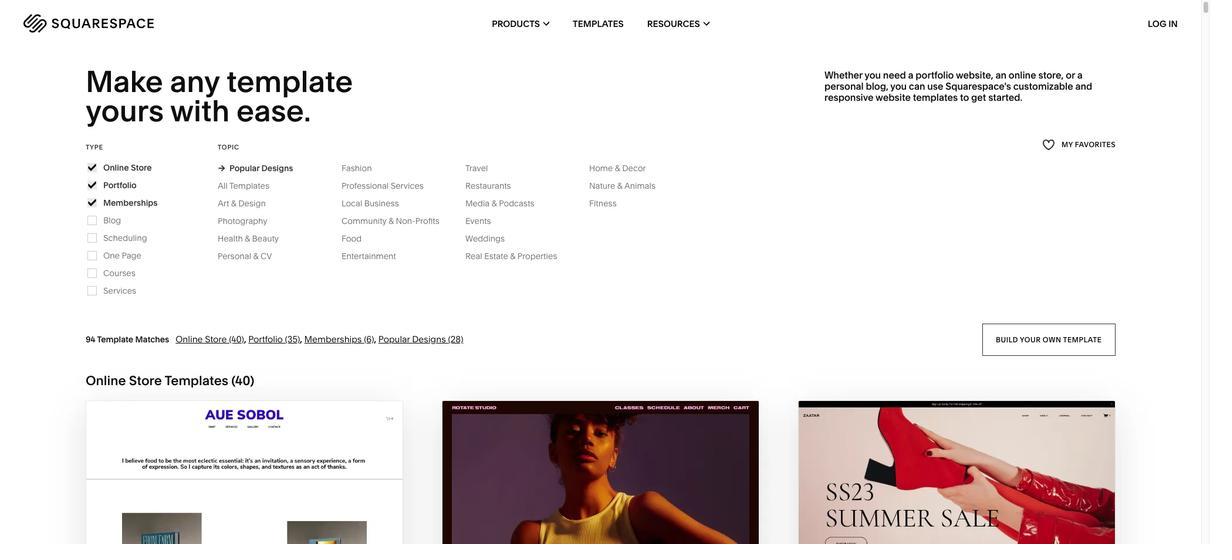 Task type: vqa. For each thing, say whether or not it's contained in the screenshot.
Travel
yes



Task type: describe. For each thing, give the bounding box(es) containing it.
94 template matches
[[86, 335, 169, 345]]

1 vertical spatial portfolio
[[248, 334, 283, 345]]

(6)
[[364, 334, 374, 345]]

one
[[103, 251, 120, 261]]

favorites
[[1075, 140, 1116, 149]]

templates link
[[573, 0, 624, 47]]

decor
[[622, 163, 646, 174]]

log             in link
[[1148, 18, 1178, 29]]

yours
[[86, 93, 164, 129]]

courses
[[103, 268, 136, 279]]

1 a from the left
[[909, 69, 914, 81]]

products
[[492, 18, 540, 29]]

photography
[[218, 216, 267, 226]]

resources button
[[647, 0, 710, 47]]

template
[[97, 335, 133, 345]]

squarespace logo link
[[23, 14, 254, 33]]

entertainment link
[[342, 251, 408, 262]]

0 vertical spatial designs
[[262, 163, 293, 174]]

online store (40) link
[[176, 334, 244, 345]]

photography link
[[218, 216, 279, 226]]

my favorites
[[1062, 140, 1116, 149]]

cv
[[261, 251, 272, 262]]

health & beauty
[[218, 234, 279, 244]]

blog,
[[866, 80, 889, 92]]

popular designs (28) link
[[379, 334, 464, 345]]

use
[[928, 80, 944, 92]]

blog
[[103, 215, 121, 226]]

or
[[1066, 69, 1076, 81]]

page
[[122, 251, 141, 261]]

2 vertical spatial templates
[[165, 373, 228, 389]]

online for online store
[[103, 162, 129, 173]]

3 , from the left
[[374, 334, 377, 345]]

rotate element
[[443, 401, 759, 545]]

community & non-profits link
[[342, 216, 451, 226]]

estate
[[484, 251, 508, 262]]

portfolio
[[916, 69, 954, 81]]

fitness link
[[589, 198, 629, 209]]

weddings link
[[466, 234, 517, 244]]

whether you need a portfolio website, an online store, or a personal blog, you can use squarespace's customizable and responsive website templates to get started.
[[825, 69, 1093, 103]]

online store
[[103, 162, 152, 173]]

travel
[[466, 163, 488, 174]]

all
[[218, 181, 228, 191]]

1 horizontal spatial templates
[[229, 181, 269, 191]]

an
[[996, 69, 1007, 81]]

non-
[[396, 216, 416, 226]]

matches
[[135, 335, 169, 345]]

design
[[239, 198, 266, 209]]

animals
[[625, 181, 656, 191]]

community & non-profits
[[342, 216, 440, 226]]

travel link
[[466, 163, 500, 174]]

& for design
[[231, 198, 237, 209]]

(40)
[[229, 334, 244, 345]]

2 a from the left
[[1078, 69, 1083, 81]]

40
[[235, 373, 250, 389]]

home
[[589, 163, 613, 174]]

professional
[[342, 181, 389, 191]]

1 horizontal spatial you
[[891, 80, 907, 92]]

0 horizontal spatial services
[[103, 286, 136, 296]]

fashion
[[342, 163, 372, 174]]

responsive
[[825, 92, 874, 103]]

customizable
[[1014, 80, 1074, 92]]

media & podcasts link
[[466, 198, 546, 209]]

online store templates ( 40 )
[[86, 373, 254, 389]]

media
[[466, 198, 490, 209]]

squarespace logo image
[[23, 14, 154, 33]]

ease.
[[237, 93, 311, 129]]

art & design link
[[218, 198, 278, 209]]

all templates link
[[218, 181, 281, 191]]

nature & animals link
[[589, 181, 668, 191]]

restaurants
[[466, 181, 511, 191]]

rotate image
[[443, 401, 759, 545]]

& for beauty
[[245, 234, 250, 244]]

store,
[[1039, 69, 1064, 81]]

store for online store
[[131, 162, 152, 173]]

beauty
[[252, 234, 279, 244]]

& right "estate"
[[510, 251, 516, 262]]

log             in
[[1148, 18, 1178, 29]]

real estate & properties link
[[466, 251, 569, 262]]

portfolio (35) link
[[248, 334, 300, 345]]

real
[[466, 251, 482, 262]]



Task type: locate. For each thing, give the bounding box(es) containing it.
& for podcasts
[[492, 198, 497, 209]]

1 horizontal spatial services
[[391, 181, 424, 191]]

any
[[170, 63, 220, 100]]

, left portfolio (35) 'link'
[[244, 334, 246, 345]]

memberships up the blog
[[103, 198, 158, 208]]

2 vertical spatial online
[[86, 373, 126, 389]]

services
[[391, 181, 424, 191], [103, 286, 136, 296]]

personal & cv
[[218, 251, 272, 262]]

build your own template button
[[983, 324, 1116, 356]]

you left can
[[891, 80, 907, 92]]

home & decor
[[589, 163, 646, 174]]

popular
[[230, 163, 260, 174], [379, 334, 410, 345]]

art & design
[[218, 198, 266, 209]]

1 vertical spatial designs
[[412, 334, 446, 345]]

1 , from the left
[[244, 334, 246, 345]]

0 horizontal spatial ,
[[244, 334, 246, 345]]

your
[[1021, 335, 1042, 344]]

designs
[[262, 163, 293, 174], [412, 334, 446, 345]]

0 horizontal spatial you
[[865, 69, 881, 81]]

2 horizontal spatial ,
[[374, 334, 377, 345]]

1 horizontal spatial designs
[[412, 334, 446, 345]]

need
[[883, 69, 906, 81]]

own
[[1043, 335, 1062, 344]]

1 vertical spatial popular
[[379, 334, 410, 345]]

local business link
[[342, 198, 411, 209]]

my
[[1062, 140, 1073, 149]]

0 vertical spatial templates
[[573, 18, 624, 29]]

website,
[[956, 69, 994, 81]]

online down template at the bottom of page
[[86, 373, 126, 389]]

1 horizontal spatial ,
[[300, 334, 302, 345]]

memberships (6) link
[[304, 334, 374, 345]]

0 horizontal spatial designs
[[262, 163, 293, 174]]

1 vertical spatial memberships
[[304, 334, 362, 345]]

professional services link
[[342, 181, 436, 191]]

online up the blog
[[103, 162, 129, 173]]

online
[[1009, 69, 1037, 81]]

0 vertical spatial portfolio
[[103, 180, 137, 191]]

aue sobol element
[[86, 401, 403, 545]]

&
[[615, 163, 620, 174], [618, 181, 623, 191], [231, 198, 237, 209], [492, 198, 497, 209], [389, 216, 394, 226], [245, 234, 250, 244], [253, 251, 259, 262], [510, 251, 516, 262]]

designs left (28)
[[412, 334, 446, 345]]

1 horizontal spatial a
[[1078, 69, 1083, 81]]

popular right the (6)
[[379, 334, 410, 345]]

events
[[466, 216, 491, 226]]

restaurants link
[[466, 181, 523, 191]]

& for cv
[[253, 251, 259, 262]]

fashion link
[[342, 163, 384, 174]]

0 horizontal spatial memberships
[[103, 198, 158, 208]]

portfolio down 'online store'
[[103, 180, 137, 191]]

0 vertical spatial online
[[103, 162, 129, 173]]

store for online store templates ( 40 )
[[129, 373, 162, 389]]

0 horizontal spatial popular
[[230, 163, 260, 174]]

build your own template
[[997, 335, 1103, 344]]

you left need
[[865, 69, 881, 81]]

whether
[[825, 69, 863, 81]]

business
[[364, 198, 399, 209]]

zaatar image
[[799, 401, 1116, 545]]

1 vertical spatial templates
[[229, 181, 269, 191]]

profits
[[416, 216, 440, 226]]

portfolio
[[103, 180, 137, 191], [248, 334, 283, 345]]

with
[[170, 93, 230, 129]]

log
[[1148, 18, 1167, 29]]

(28)
[[448, 334, 464, 345]]

memberships
[[103, 198, 158, 208], [304, 334, 362, 345]]

can
[[909, 80, 926, 92]]

popular designs link
[[218, 163, 293, 174]]

1 horizontal spatial template
[[1064, 335, 1103, 344]]

0 horizontal spatial a
[[909, 69, 914, 81]]

& right nature
[[618, 181, 623, 191]]

a right need
[[909, 69, 914, 81]]

make
[[86, 63, 163, 100]]

0 horizontal spatial templates
[[165, 373, 228, 389]]

& right home
[[615, 163, 620, 174]]

health
[[218, 234, 243, 244]]

0 vertical spatial template
[[227, 63, 353, 100]]

squarespace's
[[946, 80, 1012, 92]]

templates
[[573, 18, 624, 29], [229, 181, 269, 191], [165, 373, 228, 389]]

weddings
[[466, 234, 505, 244]]

services up business at the top of page
[[391, 181, 424, 191]]

to
[[960, 92, 970, 103]]

1 vertical spatial online
[[176, 334, 203, 345]]

)
[[250, 373, 254, 389]]

professional services
[[342, 181, 424, 191]]

online
[[103, 162, 129, 173], [176, 334, 203, 345], [86, 373, 126, 389]]

1 vertical spatial template
[[1064, 335, 1103, 344]]

(35)
[[285, 334, 300, 345]]

online right matches
[[176, 334, 203, 345]]

podcasts
[[499, 198, 535, 209]]

personal
[[218, 251, 251, 262]]

1 horizontal spatial portfolio
[[248, 334, 283, 345]]

1 vertical spatial store
[[205, 334, 227, 345]]

& right health
[[245, 234, 250, 244]]

online for online store templates ( 40 )
[[86, 373, 126, 389]]

0 horizontal spatial template
[[227, 63, 353, 100]]

& right media
[[492, 198, 497, 209]]

& for non-
[[389, 216, 394, 226]]

and
[[1076, 80, 1093, 92]]

1 horizontal spatial memberships
[[304, 334, 362, 345]]

0 horizontal spatial portfolio
[[103, 180, 137, 191]]

0 vertical spatial store
[[131, 162, 152, 173]]

personal
[[825, 80, 864, 92]]

store for online store (40) , portfolio (35) , memberships (6) , popular designs (28)
[[205, 334, 227, 345]]

(
[[231, 373, 235, 389]]

2 horizontal spatial templates
[[573, 18, 624, 29]]

nature
[[589, 181, 616, 191]]

& for decor
[[615, 163, 620, 174]]

& for animals
[[618, 181, 623, 191]]

build
[[997, 335, 1019, 344]]

zaatar element
[[799, 401, 1116, 545]]

products button
[[492, 0, 550, 47]]

home & decor link
[[589, 163, 658, 174]]

aue sobol image
[[86, 401, 403, 545]]

services down courses at the left
[[103, 286, 136, 296]]

one page
[[103, 251, 141, 261]]

& right art at the left top of page
[[231, 198, 237, 209]]

store
[[131, 162, 152, 173], [205, 334, 227, 345], [129, 373, 162, 389]]

1 horizontal spatial popular
[[379, 334, 410, 345]]

template inside button
[[1064, 335, 1103, 344]]

online for online store (40) , portfolio (35) , memberships (6) , popular designs (28)
[[176, 334, 203, 345]]

local business
[[342, 198, 399, 209]]

health & beauty link
[[218, 234, 291, 244]]

0 vertical spatial popular
[[230, 163, 260, 174]]

started.
[[989, 92, 1023, 103]]

popular designs
[[230, 163, 293, 174]]

templates
[[913, 92, 958, 103]]

2 , from the left
[[300, 334, 302, 345]]

2 vertical spatial store
[[129, 373, 162, 389]]

& left "cv"
[[253, 251, 259, 262]]

, left popular designs (28) link
[[374, 334, 377, 345]]

all templates
[[218, 181, 269, 191]]

designs up all templates 'link'
[[262, 163, 293, 174]]

& left "non-"
[[389, 216, 394, 226]]

0 vertical spatial memberships
[[103, 198, 158, 208]]

portfolio left (35)
[[248, 334, 283, 345]]

art
[[218, 198, 229, 209]]

real estate & properties
[[466, 251, 557, 262]]

popular up all templates
[[230, 163, 260, 174]]

community
[[342, 216, 387, 226]]

a
[[909, 69, 914, 81], [1078, 69, 1083, 81]]

, left 'memberships (6)' link
[[300, 334, 302, 345]]

fitness
[[589, 198, 617, 209]]

memberships left the (6)
[[304, 334, 362, 345]]

a right or
[[1078, 69, 1083, 81]]

template inside make any template yours with ease.
[[227, 63, 353, 100]]

type
[[86, 143, 103, 151]]

local
[[342, 198, 362, 209]]

0 vertical spatial services
[[391, 181, 424, 191]]

1 vertical spatial services
[[103, 286, 136, 296]]

events link
[[466, 216, 503, 226]]

online store (40) , portfolio (35) , memberships (6) , popular designs (28)
[[176, 334, 464, 345]]

resources
[[647, 18, 700, 29]]

nature & animals
[[589, 181, 656, 191]]



